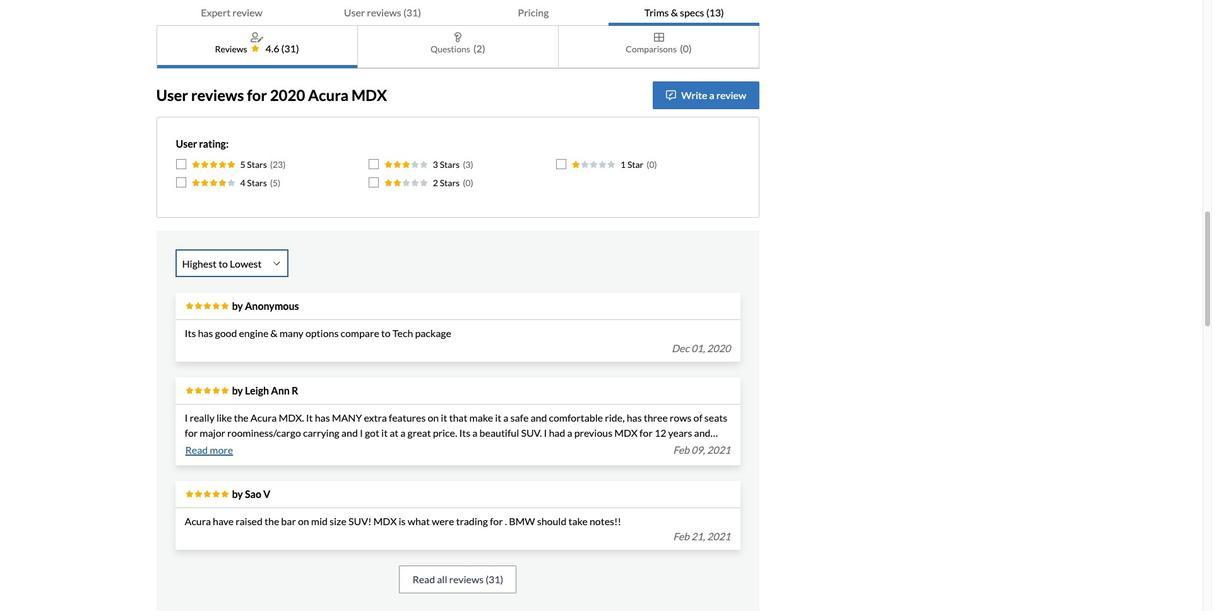 Task type: describe. For each thing, give the bounding box(es) containing it.
2 stars ( 0 )
[[433, 177, 473, 188]]

23
[[273, 159, 283, 170]]

1 star ( 0 )
[[621, 159, 657, 170]]

(13)
[[706, 6, 724, 18]]

acura inside acura have raised the bar on mid size suv! mdx is what were trading for . bmw should take notes!! feb 21, 2021
[[185, 515, 211, 527]]

expert review
[[201, 6, 263, 18]]

0 vertical spatial 2020
[[270, 86, 305, 104]]

2 3 from the left
[[466, 159, 471, 170]]

0 horizontal spatial 5
[[240, 159, 245, 170]]

(31) inside tab
[[403, 6, 421, 18]]

review inside "expert review" 'tab'
[[232, 6, 263, 18]]

user reviews (31)
[[344, 6, 421, 18]]

reviews count element
[[281, 41, 299, 56]]

questions count element
[[473, 41, 485, 56]]

trading
[[456, 515, 488, 527]]

questions (2)
[[431, 42, 485, 54]]

by sao v
[[232, 488, 271, 500]]

feb inside acura have raised the bar on mid size suv! mdx is what were trading for . bmw should take notes!! feb 21, 2021
[[673, 530, 689, 542]]

0 vertical spatial mdx
[[352, 86, 387, 104]]

specs
[[680, 6, 704, 18]]

(0)
[[680, 42, 692, 54]]

anonymous
[[245, 300, 299, 312]]

to
[[381, 327, 391, 339]]

v
[[263, 488, 271, 500]]

r
[[292, 385, 298, 397]]

read more button
[[185, 441, 234, 460]]

write
[[681, 89, 707, 101]]

stars for 2 stars
[[440, 177, 460, 188]]

expert review tab
[[156, 0, 307, 26]]

( for 4 stars
[[270, 177, 273, 188]]

write a review button
[[653, 81, 760, 109]]

th large image
[[654, 32, 664, 42]]

stars for 5 stars
[[247, 159, 267, 170]]

comparisons count element
[[680, 41, 692, 56]]

user edit image
[[251, 32, 263, 42]]

.
[[505, 515, 507, 527]]

dec
[[672, 342, 689, 354]]

what
[[408, 515, 430, 527]]

by leigh ann r
[[232, 385, 298, 397]]

all
[[437, 573, 447, 585]]

user reviews for 2020 acura mdx
[[156, 86, 387, 104]]

comparisons
[[626, 43, 677, 54]]

5 stars ( 23 )
[[240, 159, 286, 170]]

bmw
[[509, 515, 535, 527]]

questions
[[431, 43, 470, 54]]

0 for 2 stars ( 0 )
[[466, 177, 471, 188]]

leigh
[[245, 385, 269, 397]]

for inside acura have raised the bar on mid size suv! mdx is what were trading for . bmw should take notes!! feb 21, 2021
[[490, 515, 503, 527]]

stars for 3 stars
[[440, 159, 460, 170]]

read for read all reviews (31)
[[413, 573, 435, 585]]

( for 3 stars
[[463, 159, 466, 170]]

1 feb from the top
[[673, 444, 689, 456]]

1 3 from the left
[[433, 159, 438, 170]]

0 for 1 star ( 0 )
[[649, 159, 654, 170]]

pricing tab
[[458, 0, 609, 26]]

2021 inside acura have raised the bar on mid size suv! mdx is what were trading for . bmw should take notes!! feb 21, 2021
[[707, 530, 731, 542]]

package
[[415, 327, 451, 339]]

4
[[240, 177, 245, 188]]

user for user reviews for 2020 acura mdx
[[156, 86, 188, 104]]

read more
[[185, 444, 233, 456]]

comparisons (0)
[[626, 42, 692, 54]]

bar
[[281, 515, 296, 527]]

01,
[[691, 342, 705, 354]]

& inside trims & specs (13) tab
[[671, 6, 678, 18]]

) for 4 stars ( 5 )
[[278, 177, 281, 188]]

is
[[399, 515, 406, 527]]

09,
[[691, 444, 705, 456]]

a
[[709, 89, 714, 101]]

tab list containing expert review
[[156, 0, 760, 26]]

have
[[213, 515, 234, 527]]

rating:
[[199, 138, 229, 150]]

reviews for for
[[191, 86, 244, 104]]



Task type: vqa. For each thing, say whether or not it's contained in the screenshot.


Task type: locate. For each thing, give the bounding box(es) containing it.
( for 5 stars
[[270, 159, 273, 170]]

tech
[[393, 327, 413, 339]]

stars right 2
[[440, 177, 460, 188]]

)
[[283, 159, 286, 170], [471, 159, 473, 170], [654, 159, 657, 170], [278, 177, 281, 188], [471, 177, 473, 188]]

by for by sao v
[[232, 488, 243, 500]]

stars up 2 stars ( 0 )
[[440, 159, 460, 170]]

0 vertical spatial 2021
[[707, 444, 731, 456]]

trims & specs (13)
[[644, 6, 724, 18]]

3 up 2
[[433, 159, 438, 170]]

its
[[185, 327, 196, 339]]

user inside tab
[[344, 6, 365, 18]]

by
[[232, 300, 243, 312], [232, 385, 243, 397], [232, 488, 243, 500]]

21,
[[691, 530, 705, 542]]

compare
[[341, 327, 379, 339]]

1 horizontal spatial &
[[671, 6, 678, 18]]

review up user edit image
[[232, 6, 263, 18]]

0 vertical spatial for
[[247, 86, 267, 104]]

sao
[[245, 488, 261, 500]]

0 vertical spatial 0
[[649, 159, 654, 170]]

pricing
[[518, 6, 549, 18]]

1
[[621, 159, 626, 170]]

(
[[270, 159, 273, 170], [463, 159, 466, 170], [647, 159, 649, 170], [270, 177, 273, 188], [463, 177, 466, 188]]

3 by from the top
[[232, 488, 243, 500]]

(31) inside button
[[486, 573, 503, 585]]

mdx inside acura have raised the bar on mid size suv! mdx is what were trading for . bmw should take notes!! feb 21, 2021
[[374, 515, 397, 527]]

4.6
[[266, 42, 279, 54]]

notes!!
[[590, 515, 621, 527]]

reviews for (31)
[[367, 6, 401, 18]]

5
[[240, 159, 245, 170], [273, 177, 278, 188]]

& inside its has good engine & many options compare to tech package dec 01, 2020
[[270, 327, 278, 339]]

2020 inside its has good engine & many options compare to tech package dec 01, 2020
[[707, 342, 731, 354]]

& left specs
[[671, 6, 678, 18]]

0 horizontal spatial 3
[[433, 159, 438, 170]]

( up the 4 stars ( 5 )
[[270, 159, 273, 170]]

5 up 4
[[240, 159, 245, 170]]

by up good
[[232, 300, 243, 312]]

) for 2 stars ( 0 )
[[471, 177, 473, 188]]

take
[[569, 515, 588, 527]]

1 vertical spatial mdx
[[374, 515, 397, 527]]

stars
[[247, 159, 267, 170], [440, 159, 460, 170], [247, 177, 267, 188], [440, 177, 460, 188]]

1 vertical spatial review
[[716, 89, 746, 101]]

should
[[537, 515, 567, 527]]

for left .
[[490, 515, 503, 527]]

) for 1 star ( 0 )
[[654, 159, 657, 170]]

by for by anonymous
[[232, 300, 243, 312]]

read inside button
[[413, 573, 435, 585]]

more
[[210, 444, 233, 456]]

0 vertical spatial (31)
[[403, 6, 421, 18]]

4.6 (31)
[[266, 42, 299, 54]]

read inside button
[[185, 444, 208, 456]]

feb left 21,
[[673, 530, 689, 542]]

0 down 3 stars ( 3 )
[[466, 177, 471, 188]]

&
[[671, 6, 678, 18], [270, 327, 278, 339]]

2020 down reviews count element
[[270, 86, 305, 104]]

2 horizontal spatial (31)
[[486, 573, 503, 585]]

0 vertical spatial read
[[185, 444, 208, 456]]

engine
[[239, 327, 269, 339]]

0 vertical spatial feb
[[673, 444, 689, 456]]

2021 right 21,
[[707, 530, 731, 542]]

write a review
[[681, 89, 746, 101]]

tab list containing 4.6
[[156, 19, 760, 69]]

acura
[[308, 86, 349, 104], [185, 515, 211, 527]]

read all reviews (31) button
[[399, 566, 517, 593]]

reviews
[[215, 43, 247, 54]]

reviews inside button
[[449, 573, 484, 585]]

& left many
[[270, 327, 278, 339]]

stars for 4 stars
[[247, 177, 267, 188]]

( up 2 stars ( 0 )
[[463, 159, 466, 170]]

0 horizontal spatial review
[[232, 6, 263, 18]]

trims & specs (13) tab
[[609, 0, 760, 26]]

( for 2 stars
[[463, 177, 466, 188]]

3
[[433, 159, 438, 170], [466, 159, 471, 170]]

good
[[215, 327, 237, 339]]

question image
[[454, 32, 462, 42]]

1 horizontal spatial review
[[716, 89, 746, 101]]

2 vertical spatial by
[[232, 488, 243, 500]]

expert
[[201, 6, 231, 18]]

1 horizontal spatial read
[[413, 573, 435, 585]]

ann
[[271, 385, 290, 397]]

by anonymous
[[232, 300, 299, 312]]

1 vertical spatial &
[[270, 327, 278, 339]]

2021
[[707, 444, 731, 456], [707, 530, 731, 542]]

( for 1 star
[[647, 159, 649, 170]]

2 2021 from the top
[[707, 530, 731, 542]]

0 vertical spatial &
[[671, 6, 678, 18]]

(2)
[[473, 42, 485, 54]]

) for 3 stars ( 3 )
[[471, 159, 473, 170]]

1 horizontal spatial acura
[[308, 86, 349, 104]]

) for 5 stars ( 23 )
[[283, 159, 286, 170]]

2020 right 01,
[[707, 342, 731, 354]]

1 vertical spatial (31)
[[281, 42, 299, 54]]

2 horizontal spatial reviews
[[449, 573, 484, 585]]

comment alt edit image
[[666, 90, 676, 100]]

feb
[[673, 444, 689, 456], [673, 530, 689, 542]]

2 tab list from the top
[[156, 19, 760, 69]]

review
[[232, 6, 263, 18], [716, 89, 746, 101]]

suv!
[[349, 515, 372, 527]]

its has good engine & many options compare to tech package dec 01, 2020
[[185, 327, 731, 354]]

options
[[306, 327, 339, 339]]

( down 23
[[270, 177, 273, 188]]

2 vertical spatial user
[[176, 138, 197, 150]]

by left leigh
[[232, 385, 243, 397]]

1 vertical spatial acura
[[185, 515, 211, 527]]

1 vertical spatial 5
[[273, 177, 278, 188]]

1 tab list from the top
[[156, 0, 760, 26]]

1 horizontal spatial 3
[[466, 159, 471, 170]]

size
[[330, 515, 347, 527]]

0 vertical spatial review
[[232, 6, 263, 18]]

3 stars ( 3 )
[[433, 159, 473, 170]]

tab list
[[156, 0, 760, 26], [156, 19, 760, 69]]

user reviews (31) tab
[[307, 0, 458, 26]]

2 feb from the top
[[673, 530, 689, 542]]

0 vertical spatial user
[[344, 6, 365, 18]]

2 vertical spatial (31)
[[486, 573, 503, 585]]

feb left 09,
[[673, 444, 689, 456]]

has
[[198, 327, 213, 339]]

read for read more
[[185, 444, 208, 456]]

reviews inside tab
[[367, 6, 401, 18]]

by for by leigh ann r
[[232, 385, 243, 397]]

1 vertical spatial user
[[156, 86, 188, 104]]

by left sao
[[232, 488, 243, 500]]

1 vertical spatial 0
[[466, 177, 471, 188]]

review inside write a review button
[[716, 89, 746, 101]]

1 vertical spatial 2021
[[707, 530, 731, 542]]

0 horizontal spatial (31)
[[281, 42, 299, 54]]

0 right star
[[649, 159, 654, 170]]

read
[[185, 444, 208, 456], [413, 573, 435, 585]]

1 vertical spatial for
[[490, 515, 503, 527]]

1 horizontal spatial 2020
[[707, 342, 731, 354]]

acura have raised the bar on mid size suv! mdx is what were trading for . bmw should take notes!! feb 21, 2021
[[185, 515, 731, 542]]

3 up 2 stars ( 0 )
[[466, 159, 471, 170]]

( down 3 stars ( 3 )
[[463, 177, 466, 188]]

1 horizontal spatial reviews
[[367, 6, 401, 18]]

mdx
[[352, 86, 387, 104], [374, 515, 397, 527]]

0
[[649, 159, 654, 170], [466, 177, 471, 188]]

1 vertical spatial 2020
[[707, 342, 731, 354]]

read all reviews (31)
[[413, 573, 503, 585]]

raised
[[236, 515, 263, 527]]

stars up the 4 stars ( 5 )
[[247, 159, 267, 170]]

user rating:
[[176, 138, 229, 150]]

1 horizontal spatial (31)
[[403, 6, 421, 18]]

2 by from the top
[[232, 385, 243, 397]]

review right a
[[716, 89, 746, 101]]

0 horizontal spatial 2020
[[270, 86, 305, 104]]

1 2021 from the top
[[707, 444, 731, 456]]

( right star
[[647, 159, 649, 170]]

read left more
[[185, 444, 208, 456]]

mid
[[311, 515, 328, 527]]

many
[[280, 327, 304, 339]]

on
[[298, 515, 309, 527]]

0 horizontal spatial for
[[247, 86, 267, 104]]

trims
[[644, 6, 669, 18]]

(31)
[[403, 6, 421, 18], [281, 42, 299, 54], [486, 573, 503, 585]]

0 vertical spatial reviews
[[367, 6, 401, 18]]

1 vertical spatial by
[[232, 385, 243, 397]]

0 horizontal spatial acura
[[185, 515, 211, 527]]

star
[[628, 159, 644, 170]]

1 vertical spatial feb
[[673, 530, 689, 542]]

1 vertical spatial read
[[413, 573, 435, 585]]

0 horizontal spatial &
[[270, 327, 278, 339]]

the
[[265, 515, 279, 527]]

0 vertical spatial 5
[[240, 159, 245, 170]]

0 horizontal spatial reviews
[[191, 86, 244, 104]]

for
[[247, 86, 267, 104], [490, 515, 503, 527]]

stars right 4
[[247, 177, 267, 188]]

user
[[344, 6, 365, 18], [156, 86, 188, 104], [176, 138, 197, 150]]

read left all
[[413, 573, 435, 585]]

feb 09, 2021
[[673, 444, 731, 456]]

0 vertical spatial acura
[[308, 86, 349, 104]]

2 vertical spatial reviews
[[449, 573, 484, 585]]

0 horizontal spatial read
[[185, 444, 208, 456]]

2020
[[270, 86, 305, 104], [707, 342, 731, 354]]

1 horizontal spatial 0
[[649, 159, 654, 170]]

1 horizontal spatial for
[[490, 515, 503, 527]]

1 vertical spatial reviews
[[191, 86, 244, 104]]

were
[[432, 515, 454, 527]]

0 horizontal spatial 0
[[466, 177, 471, 188]]

user for user rating:
[[176, 138, 197, 150]]

1 by from the top
[[232, 300, 243, 312]]

for down 4.6
[[247, 86, 267, 104]]

2021 right 09,
[[707, 444, 731, 456]]

reviews
[[367, 6, 401, 18], [191, 86, 244, 104], [449, 573, 484, 585]]

0 vertical spatial by
[[232, 300, 243, 312]]

4 stars ( 5 )
[[240, 177, 281, 188]]

5 down 23
[[273, 177, 278, 188]]

1 horizontal spatial 5
[[273, 177, 278, 188]]

2
[[433, 177, 438, 188]]



